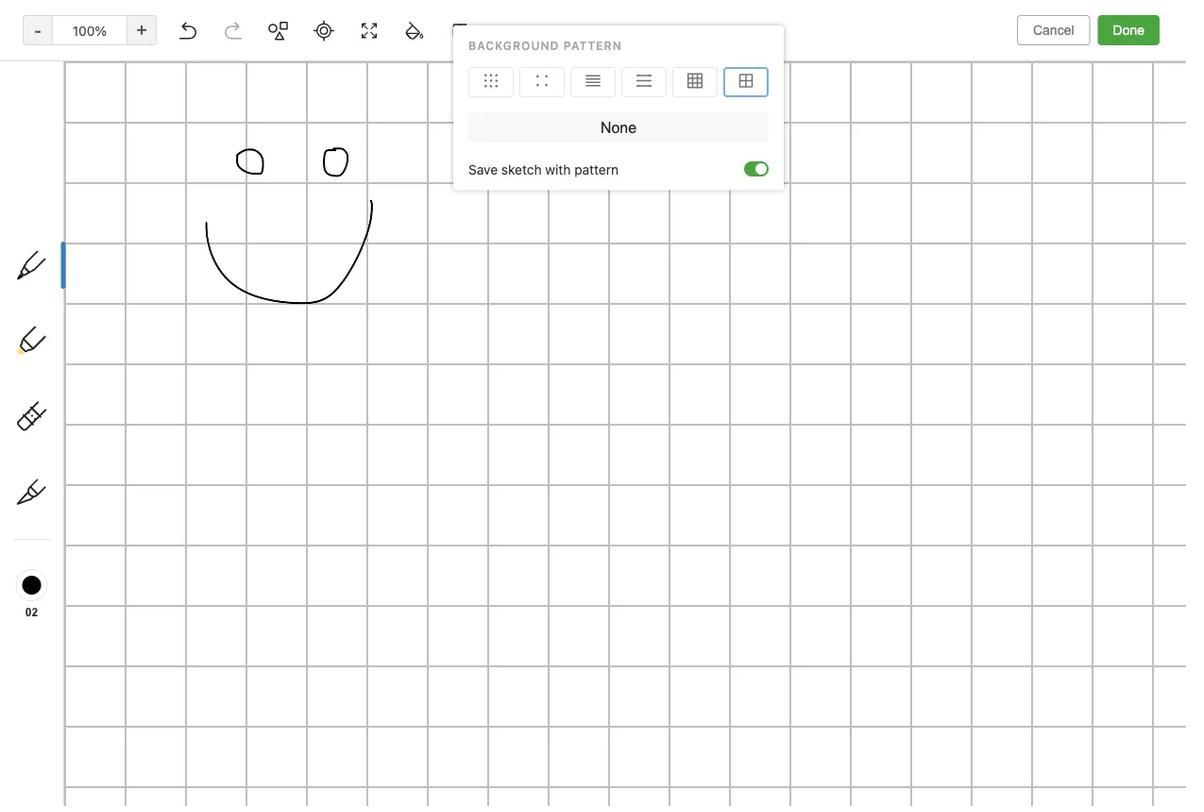Task type: vqa. For each thing, say whether or not it's contained in the screenshot.
tree
yes



Task type: describe. For each thing, give the bounding box(es) containing it.
milk
[[251, 279, 276, 295]]

eggs
[[280, 279, 310, 295]]

for for free:
[[536, 11, 554, 26]]

notebook
[[696, 53, 752, 67]]

notebooks link
[[0, 281, 226, 311]]

few
[[261, 205, 280, 219]]

across
[[629, 11, 669, 26]]

for for 7
[[960, 11, 978, 26]]

last
[[602, 96, 628, 111]]

sugar
[[314, 279, 349, 295]]

notes link
[[0, 209, 226, 239]]

all
[[673, 11, 686, 26]]

settings image
[[193, 15, 215, 38]]

tags
[[43, 318, 71, 334]]

tasks button
[[0, 239, 226, 269]]

saved
[[1138, 781, 1171, 795]]

your
[[690, 11, 717, 26]]

free
[[931, 11, 956, 26]]

note window element
[[0, 0, 1187, 807]]

edited
[[631, 96, 670, 111]]

grocery
[[251, 259, 301, 275]]

new
[[42, 108, 69, 124]]

notebooks
[[43, 288, 109, 303]]

trash
[[42, 390, 75, 405]]

home link
[[0, 148, 227, 179]]

shared with me link
[[0, 341, 226, 371]]

Search text field
[[25, 55, 202, 89]]

changes
[[1086, 781, 1134, 795]]

upgrade
[[98, 731, 154, 747]]

tree containing home
[[0, 148, 227, 703]]

on
[[673, 96, 689, 111]]

share button
[[1072, 45, 1141, 76]]

get it free for 7 days button
[[882, 7, 1034, 31]]

anytime.
[[820, 11, 872, 26]]

try evernote personal for free: sync across all your devices. cancel anytime.
[[396, 11, 872, 26]]

a few minutes ago
[[251, 205, 348, 219]]

grocery list milk eggs sugar cheese
[[251, 259, 399, 295]]

get it free for 7 days
[[893, 11, 1022, 26]]

list
[[305, 259, 327, 275]]

23
[[251, 319, 265, 332]]

expand note image
[[600, 49, 623, 72]]

add tag image
[[630, 777, 653, 799]]

tags button
[[0, 311, 226, 341]]

home
[[42, 155, 78, 171]]

cheese
[[353, 279, 399, 295]]

free:
[[557, 11, 589, 26]]



Task type: locate. For each thing, give the bounding box(es) containing it.
try
[[396, 11, 416, 26]]

you
[[1036, 53, 1057, 67]]

0 vertical spatial minutes
[[283, 205, 325, 219]]

evernote
[[419, 11, 475, 26]]

first notebook
[[668, 53, 752, 67]]

1 horizontal spatial notes
[[267, 57, 319, 79]]

1 vertical spatial minutes
[[268, 319, 311, 332]]

0 horizontal spatial for
[[536, 11, 554, 26]]

a
[[251, 205, 258, 219]]

ago
[[329, 205, 348, 219], [314, 319, 334, 332]]

0 vertical spatial notes
[[267, 57, 319, 79]]

trash link
[[0, 383, 226, 413]]

tasks
[[42, 246, 76, 262]]

all
[[1068, 781, 1083, 795]]

only you
[[1007, 53, 1057, 67]]

16,
[[720, 96, 737, 111]]

ago up 'grocery list milk eggs sugar cheese'
[[329, 205, 348, 219]]

1 for from the left
[[536, 11, 554, 26]]

days
[[992, 11, 1022, 26]]

devices.
[[721, 11, 771, 26]]

personal
[[478, 11, 533, 26]]

7
[[981, 11, 989, 26]]

2 for from the left
[[960, 11, 978, 26]]

notes
[[267, 57, 319, 79], [42, 216, 78, 231]]

notes inside 'note list' element
[[267, 57, 319, 79]]

0 horizontal spatial notes
[[42, 216, 78, 231]]

new button
[[11, 99, 215, 133]]

notes up tasks
[[42, 216, 78, 231]]

share
[[1088, 52, 1125, 68]]

notes up untitled
[[267, 57, 319, 79]]

get
[[893, 11, 915, 26]]

minutes
[[283, 205, 325, 219], [268, 319, 311, 332]]

23 minutes ago
[[251, 319, 334, 332]]

minutes right "few"
[[283, 205, 325, 219]]

0 vertical spatial ago
[[329, 205, 348, 219]]

cancel
[[775, 11, 817, 26]]

for
[[536, 11, 554, 26], [960, 11, 978, 26]]

Note Editor text field
[[0, 0, 1187, 807]]

first notebook button
[[644, 47, 759, 74]]

for inside "get it free for 7 days" button
[[960, 11, 978, 26]]

only
[[1007, 53, 1033, 67]]

ago down sugar
[[314, 319, 334, 332]]

None search field
[[25, 55, 202, 89]]

untitled
[[251, 146, 301, 162]]

it
[[919, 11, 927, 26]]

minutes right 23
[[268, 319, 311, 332]]

last edited on nov 16, 2023
[[602, 96, 773, 111]]

for left the "7"
[[960, 11, 978, 26]]

note list element
[[227, 38, 587, 807]]

1 vertical spatial notes
[[42, 216, 78, 231]]

sync
[[595, 11, 625, 26]]

shared with me
[[42, 348, 136, 364]]

tree
[[0, 148, 227, 703]]

all changes saved
[[1068, 781, 1171, 795]]

nov
[[692, 96, 716, 111]]

1 horizontal spatial for
[[960, 11, 978, 26]]

2023
[[741, 96, 773, 111]]

with
[[88, 348, 114, 364]]

shared
[[42, 348, 85, 364]]

me
[[117, 348, 136, 364]]

for left free: on the left of page
[[536, 11, 554, 26]]

add a reminder image
[[598, 777, 621, 799]]

shortcuts
[[43, 186, 102, 201]]

1 vertical spatial ago
[[314, 319, 334, 332]]

first
[[668, 53, 693, 67]]

shortcuts button
[[0, 179, 226, 209]]

upgrade button
[[11, 720, 215, 758]]



